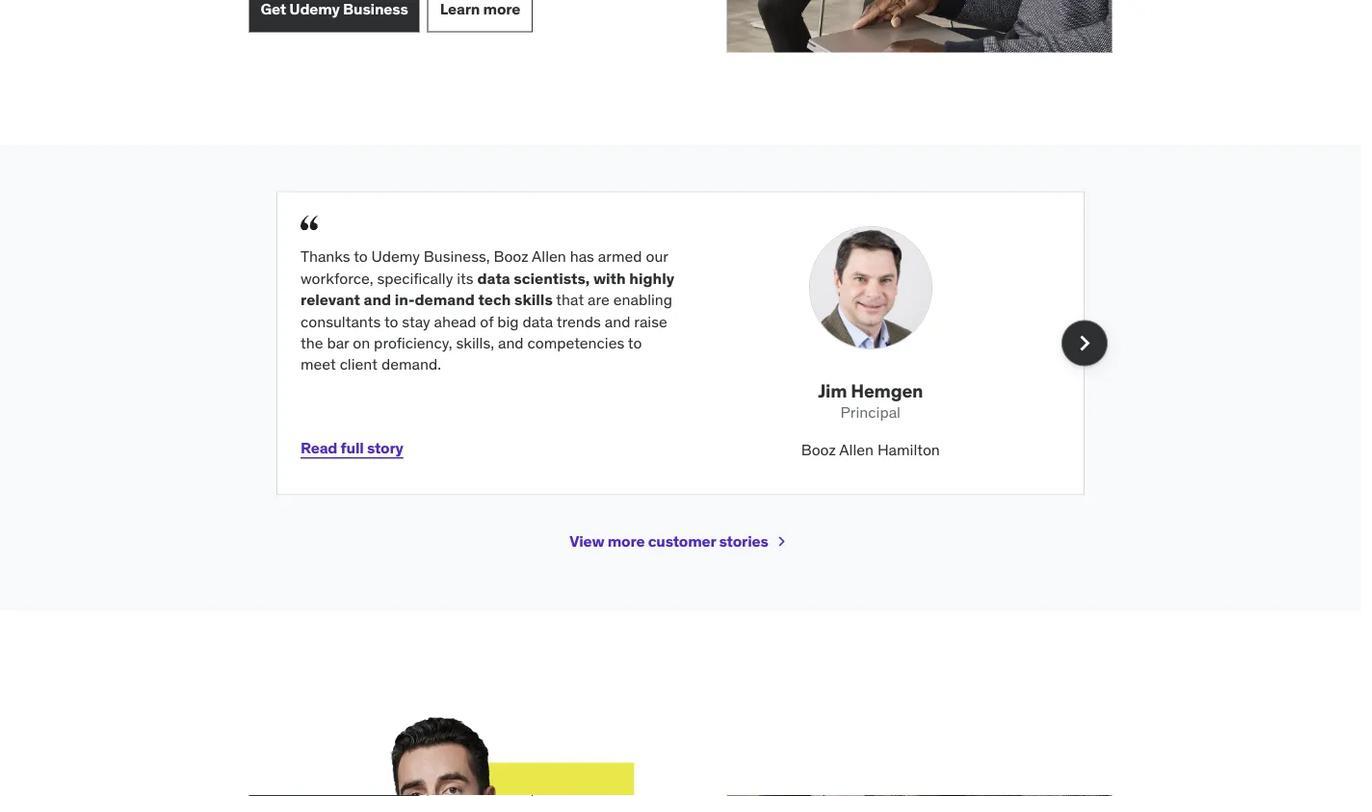 Task type: vqa. For each thing, say whether or not it's contained in the screenshot.
xsmall icon within the Office Productivity link
no



Task type: locate. For each thing, give the bounding box(es) containing it.
data
[[477, 268, 510, 288], [523, 312, 553, 331]]

specifically
[[377, 268, 453, 288]]

relevant
[[301, 290, 360, 310]]

0 horizontal spatial to
[[354, 247, 368, 267]]

1 vertical spatial to
[[384, 312, 398, 331]]

2 horizontal spatial to
[[628, 333, 642, 353]]

and down the are at left
[[605, 312, 630, 331]]

1 horizontal spatial data
[[523, 312, 553, 331]]

read
[[301, 438, 337, 458]]

stories
[[719, 532, 768, 552]]

2 vertical spatial and
[[498, 333, 524, 353]]

data down skills
[[523, 312, 553, 331]]

view more customer stories
[[570, 532, 768, 552]]

1 vertical spatial data
[[523, 312, 553, 331]]

allen inside "thanks to udemy business, booz allen has armed our workforce, specifically its"
[[532, 247, 566, 267]]

0 horizontal spatial allen
[[532, 247, 566, 267]]

meet
[[301, 355, 336, 374]]

1 vertical spatial and
[[605, 312, 630, 331]]

its
[[457, 268, 474, 288]]

2 vertical spatial to
[[628, 333, 642, 353]]

0 vertical spatial data
[[477, 268, 510, 288]]

and down big
[[498, 333, 524, 353]]

0 vertical spatial to
[[354, 247, 368, 267]]

data up tech
[[477, 268, 510, 288]]

0 horizontal spatial and
[[364, 290, 391, 310]]

booz down the jim
[[801, 440, 836, 460]]

and inside data scientists, with highly relevant and in-demand tech skills
[[364, 290, 391, 310]]

2 horizontal spatial and
[[605, 312, 630, 331]]

jim hemgen principal
[[818, 379, 923, 423]]

to up workforce,
[[354, 247, 368, 267]]

data inside the that are enabling consultants to stay ahead of big data trends and raise the bar on proficiency, skills, and competencies to meet client demand.
[[523, 312, 553, 331]]

raise
[[634, 312, 667, 331]]

1 vertical spatial allen
[[839, 440, 874, 460]]

booz inside "thanks to udemy business, booz allen has armed our workforce, specifically its"
[[494, 247, 528, 267]]

allen down principal
[[839, 440, 874, 460]]

stay
[[402, 312, 430, 331]]

booz allen hamilton
[[801, 440, 940, 460]]

armed
[[598, 247, 642, 267]]

0 vertical spatial booz
[[494, 247, 528, 267]]

0 horizontal spatial data
[[477, 268, 510, 288]]

to
[[354, 247, 368, 267], [384, 312, 398, 331], [628, 333, 642, 353]]

carousel element
[[276, 191, 1108, 496]]

thanks
[[301, 247, 350, 267]]

read full story link
[[301, 425, 403, 472]]

to left 'stay'
[[384, 312, 398, 331]]

view
[[570, 532, 604, 552]]

with
[[593, 268, 626, 288]]

allen up scientists, on the top of page
[[532, 247, 566, 267]]

next image
[[772, 532, 792, 552]]

booz up data scientists, with highly relevant and in-demand tech skills
[[494, 247, 528, 267]]

1 horizontal spatial and
[[498, 333, 524, 353]]

1 horizontal spatial to
[[384, 312, 398, 331]]

allen
[[532, 247, 566, 267], [839, 440, 874, 460]]

are
[[588, 290, 610, 310]]

has
[[570, 247, 594, 267]]

skills
[[514, 290, 553, 310]]

0 horizontal spatial booz
[[494, 247, 528, 267]]

competencies
[[527, 333, 625, 353]]

and
[[364, 290, 391, 310], [605, 312, 630, 331], [498, 333, 524, 353]]

jim
[[818, 379, 847, 403]]

skills,
[[456, 333, 494, 353]]

udemy
[[371, 247, 420, 267]]

highly
[[629, 268, 674, 288]]

story
[[367, 438, 403, 458]]

and left in-
[[364, 290, 391, 310]]

hemgen
[[851, 379, 923, 403]]

workforce,
[[301, 268, 373, 288]]

booz
[[494, 247, 528, 267], [801, 440, 836, 460]]

full
[[341, 438, 364, 458]]

customer
[[648, 532, 716, 552]]

1 vertical spatial booz
[[801, 440, 836, 460]]

0 vertical spatial and
[[364, 290, 391, 310]]

to down the raise
[[628, 333, 642, 353]]

0 vertical spatial allen
[[532, 247, 566, 267]]

our
[[646, 247, 668, 267]]



Task type: describe. For each thing, give the bounding box(es) containing it.
enabling
[[613, 290, 673, 310]]

client
[[340, 355, 378, 374]]

in-
[[395, 290, 415, 310]]

hamilton
[[878, 440, 940, 460]]

on
[[353, 333, 370, 353]]

big
[[497, 312, 519, 331]]

demand.
[[381, 355, 441, 374]]

tech
[[478, 290, 511, 310]]

proficiency,
[[374, 333, 452, 353]]

trends
[[557, 312, 601, 331]]

demand
[[415, 290, 475, 310]]

bar
[[327, 333, 349, 353]]

data scientists, with highly relevant and in-demand tech skills
[[301, 268, 674, 310]]

data inside data scientists, with highly relevant and in-demand tech skills
[[477, 268, 510, 288]]

to inside "thanks to udemy business, booz allen has armed our workforce, specifically its"
[[354, 247, 368, 267]]

view more customer stories link
[[570, 519, 792, 565]]

ahead
[[434, 312, 476, 331]]

next image
[[1069, 328, 1100, 359]]

1 horizontal spatial allen
[[839, 440, 874, 460]]

scientists,
[[514, 268, 590, 288]]

read full story
[[301, 438, 403, 458]]

of
[[480, 312, 494, 331]]

business,
[[424, 247, 490, 267]]

more
[[608, 532, 645, 552]]

the
[[301, 333, 323, 353]]

consultants
[[301, 312, 381, 331]]

that
[[556, 290, 584, 310]]

principal
[[841, 403, 901, 423]]

thanks to udemy business, booz allen has armed our workforce, specifically its
[[301, 247, 668, 288]]

that are enabling consultants to stay ahead of big data trends and raise the bar on proficiency, skills, and competencies to meet client demand.
[[301, 290, 673, 374]]

1 horizontal spatial booz
[[801, 440, 836, 460]]



